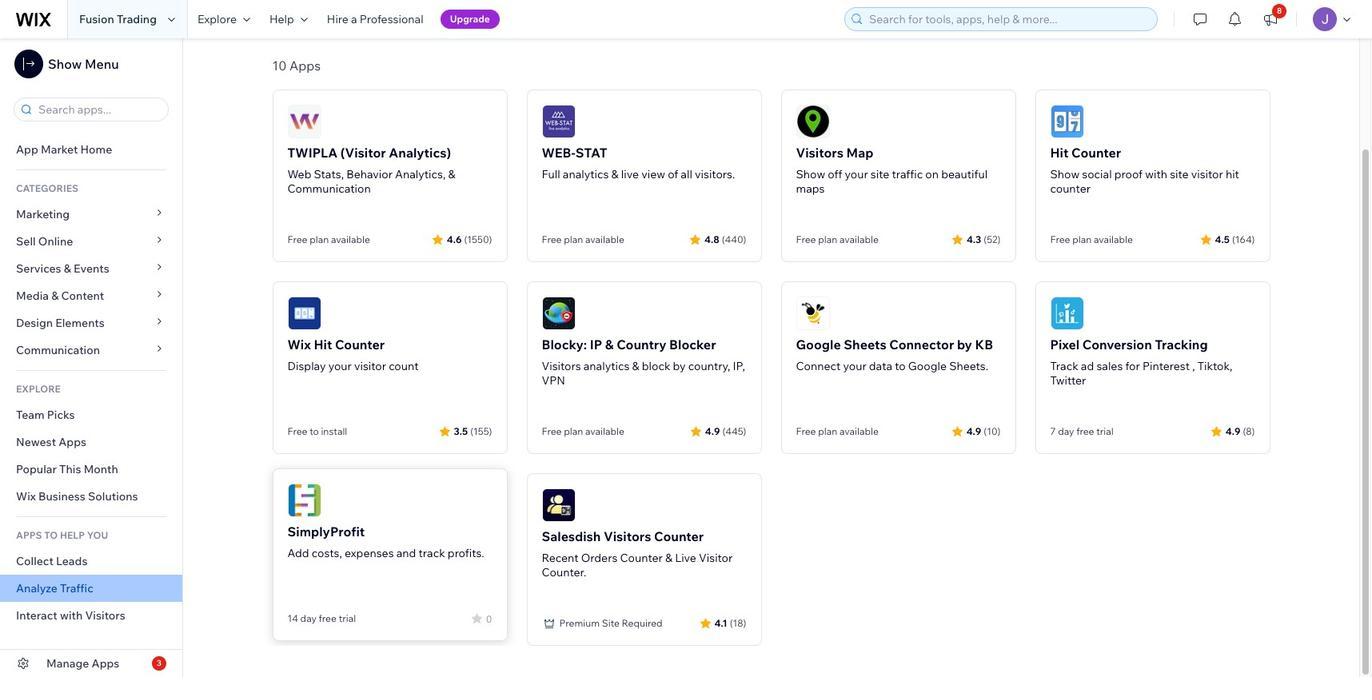 Task type: locate. For each thing, give the bounding box(es) containing it.
show
[[48, 56, 82, 72], [796, 167, 826, 182], [1051, 167, 1080, 182]]

behavior
[[347, 167, 393, 182]]

your
[[845, 167, 869, 182], [329, 359, 352, 374], [844, 359, 867, 374]]

plan for twipla
[[310, 234, 329, 246]]

available for country
[[586, 426, 625, 438]]

popular
[[16, 462, 57, 477]]

trial right 7
[[1097, 426, 1114, 438]]

0 horizontal spatial apps
[[59, 435, 86, 450]]

(155)
[[471, 425, 492, 437]]

4.9 for google sheets connector by kb
[[967, 425, 982, 437]]

trial right 14
[[339, 613, 356, 625]]

show menu
[[48, 56, 119, 72]]

2 horizontal spatial show
[[1051, 167, 1080, 182]]

your right off on the top right of page
[[845, 167, 869, 182]]

0 vertical spatial hit
[[1051, 145, 1069, 161]]

blocky: ip & country blocker visitors analytics & block by country, ip, vpn
[[542, 337, 745, 388]]

visitors map logo image
[[796, 105, 830, 138]]

plan up blocky: ip & country blocker logo
[[564, 234, 583, 246]]

1 site from the left
[[871, 167, 890, 182]]

with down the 'traffic'
[[60, 609, 83, 623]]

hit inside the hit counter show social proof with site visitor hit counter
[[1051, 145, 1069, 161]]

1 horizontal spatial with
[[1146, 167, 1168, 182]]

0 horizontal spatial day
[[300, 613, 317, 625]]

apps inside "link"
[[59, 435, 86, 450]]

communication down twipla
[[288, 182, 371, 196]]

site
[[871, 167, 890, 182], [1171, 167, 1189, 182]]

(445)
[[723, 425, 747, 437]]

wix down popular
[[16, 490, 36, 504]]

off
[[828, 167, 843, 182]]

0 vertical spatial wix
[[288, 337, 311, 353]]

1 vertical spatial google
[[909, 359, 947, 374]]

required
[[622, 618, 663, 630]]

free plan available down counter
[[1051, 234, 1133, 246]]

0 vertical spatial with
[[1146, 167, 1168, 182]]

& inside "link"
[[64, 262, 71, 276]]

0 vertical spatial analytics
[[563, 167, 609, 182]]

visitors down analyze traffic link
[[85, 609, 125, 623]]

visitors inside sidebar element
[[85, 609, 125, 623]]

vpn
[[542, 374, 565, 388]]

0 horizontal spatial trial
[[339, 613, 356, 625]]

& inside twipla (visitor analytics) web stats, behavior analytics, & communication
[[448, 167, 456, 182]]

3
[[157, 658, 162, 669]]

hit up display
[[314, 337, 332, 353]]

1 vertical spatial hit
[[314, 337, 332, 353]]

1 horizontal spatial hit
[[1051, 145, 1069, 161]]

visitor left count on the bottom
[[354, 359, 386, 374]]

0 vertical spatial to
[[895, 359, 906, 374]]

trial
[[1097, 426, 1114, 438], [339, 613, 356, 625]]

this
[[59, 462, 81, 477]]

1 horizontal spatial google
[[909, 359, 947, 374]]

(164)
[[1233, 233, 1256, 245]]

collect
[[16, 554, 54, 569]]

wix business solutions
[[16, 490, 138, 504]]

communication inside sidebar element
[[16, 343, 103, 358]]

Search for tools, apps, help & more... field
[[865, 8, 1153, 30]]

free plan available for blocky:
[[542, 426, 625, 438]]

google sheets connector by kb logo image
[[796, 297, 830, 330]]

1 vertical spatial with
[[60, 609, 83, 623]]

2 horizontal spatial 4.9
[[1226, 425, 1241, 437]]

0 vertical spatial free
[[1077, 426, 1095, 438]]

visitors inside visitors map show off your site traffic on beautiful maps
[[796, 145, 844, 161]]

1 vertical spatial apps
[[59, 435, 86, 450]]

plan down maps
[[819, 234, 838, 246]]

0 vertical spatial google
[[796, 337, 841, 353]]

to left install on the left bottom of the page
[[310, 426, 319, 438]]

free to install
[[288, 426, 347, 438]]

1 vertical spatial trial
[[339, 613, 356, 625]]

0 horizontal spatial free
[[319, 613, 337, 625]]

google sheets connector by kb connect your data to google sheets.
[[796, 337, 994, 374]]

available down blocky: ip & country blocker visitors analytics & block by country, ip, vpn
[[586, 426, 625, 438]]

you
[[87, 530, 108, 542]]

4.9 for pixel conversion tracking
[[1226, 425, 1241, 437]]

0 vertical spatial day
[[1059, 426, 1075, 438]]

available for by
[[840, 426, 879, 438]]

simplyprofit logo image
[[288, 484, 321, 518]]

0 horizontal spatial with
[[60, 609, 83, 623]]

3.5 (155)
[[454, 425, 492, 437]]

show left off on the top right of page
[[796, 167, 826, 182]]

visitors
[[796, 145, 844, 161], [542, 359, 581, 374], [604, 529, 652, 545], [85, 609, 125, 623]]

(52)
[[984, 233, 1001, 245]]

app market home
[[16, 142, 112, 157]]

day for conversion
[[1059, 426, 1075, 438]]

0 horizontal spatial by
[[673, 359, 686, 374]]

visitor
[[699, 551, 733, 566]]

Search apps... field
[[34, 98, 163, 121]]

blocky: ip & country blocker logo image
[[542, 297, 576, 330]]

available down off on the top right of page
[[840, 234, 879, 246]]

free plan available down the "vpn"
[[542, 426, 625, 438]]

1 vertical spatial analytics
[[584, 359, 630, 374]]

0 horizontal spatial visitor
[[354, 359, 386, 374]]

0 vertical spatial communication
[[288, 182, 371, 196]]

free down web
[[288, 234, 308, 246]]

counter inside wix hit counter display your visitor count
[[335, 337, 385, 353]]

communication down design elements
[[16, 343, 103, 358]]

available down live
[[586, 234, 625, 246]]

1 horizontal spatial site
[[1171, 167, 1189, 182]]

maps
[[796, 182, 825, 196]]

tracking
[[1156, 337, 1208, 353]]

1 vertical spatial free
[[319, 613, 337, 625]]

site left traffic
[[871, 167, 890, 182]]

plan for hit
[[1073, 234, 1092, 246]]

wix up display
[[288, 337, 311, 353]]

show inside visitors map show off your site traffic on beautiful maps
[[796, 167, 826, 182]]

visitors down blocky:
[[542, 359, 581, 374]]

by left "kb"
[[958, 337, 973, 353]]

hit inside wix hit counter display your visitor count
[[314, 337, 332, 353]]

1 horizontal spatial by
[[958, 337, 973, 353]]

analytics down the ip
[[584, 359, 630, 374]]

with inside the hit counter show social proof with site visitor hit counter
[[1146, 167, 1168, 182]]

free down the "vpn"
[[542, 426, 562, 438]]

1 horizontal spatial to
[[895, 359, 906, 374]]

0 horizontal spatial show
[[48, 56, 82, 72]]

free down 'full'
[[542, 234, 562, 246]]

1 horizontal spatial wix
[[288, 337, 311, 353]]

day right 7
[[1059, 426, 1075, 438]]

& inside salesdish visitors counter recent orders counter & live visitor counter.
[[666, 551, 673, 566]]

1 vertical spatial by
[[673, 359, 686, 374]]

plan down stats,
[[310, 234, 329, 246]]

newest apps
[[16, 435, 86, 450]]

2 site from the left
[[1171, 167, 1189, 182]]

free plan available for web-
[[542, 234, 625, 246]]

on
[[926, 167, 939, 182]]

your inside visitors map show off your site traffic on beautiful maps
[[845, 167, 869, 182]]

day
[[1059, 426, 1075, 438], [300, 613, 317, 625]]

hit down hit counter logo
[[1051, 145, 1069, 161]]

blocky:
[[542, 337, 587, 353]]

1 horizontal spatial visitor
[[1192, 167, 1224, 182]]

interact with visitors
[[16, 609, 125, 623]]

,
[[1193, 359, 1196, 374]]

0 horizontal spatial wix
[[16, 490, 36, 504]]

apps for newest apps
[[59, 435, 86, 450]]

1 horizontal spatial 4.9
[[967, 425, 982, 437]]

by inside blocky: ip & country blocker visitors analytics & block by country, ip, vpn
[[673, 359, 686, 374]]

visitor inside wix hit counter display your visitor count
[[354, 359, 386, 374]]

free plan available for google
[[796, 426, 879, 438]]

3.5
[[454, 425, 468, 437]]

0 horizontal spatial 4.9
[[705, 425, 720, 437]]

with right proof
[[1146, 167, 1168, 182]]

available down data
[[840, 426, 879, 438]]

analytics
[[563, 167, 609, 182], [584, 359, 630, 374]]

wix for business
[[16, 490, 36, 504]]

free right 7
[[1077, 426, 1095, 438]]

4.9 left the (445)
[[705, 425, 720, 437]]

1 vertical spatial day
[[300, 613, 317, 625]]

0 horizontal spatial communication
[[16, 343, 103, 358]]

wix for hit
[[288, 337, 311, 353]]

1 vertical spatial to
[[310, 426, 319, 438]]

1 horizontal spatial communication
[[288, 182, 371, 196]]

app
[[16, 142, 38, 157]]

available for analytics
[[586, 234, 625, 246]]

4.9 (8)
[[1226, 425, 1256, 437]]

blocker
[[670, 337, 716, 353]]

free right 14
[[319, 613, 337, 625]]

1 horizontal spatial show
[[796, 167, 826, 182]]

apps up this
[[59, 435, 86, 450]]

free plan available down 'full'
[[542, 234, 625, 246]]

2 4.9 from the left
[[967, 425, 982, 437]]

8
[[1278, 6, 1283, 16]]

0 vertical spatial trial
[[1097, 426, 1114, 438]]

free for visitors
[[796, 234, 816, 246]]

1 4.9 from the left
[[705, 425, 720, 437]]

your inside wix hit counter display your visitor count
[[329, 359, 352, 374]]

ip,
[[733, 359, 745, 374]]

available for off
[[840, 234, 879, 246]]

visitor left hit
[[1192, 167, 1224, 182]]

collect leads link
[[0, 548, 182, 575]]

help button
[[260, 0, 317, 38]]

team
[[16, 408, 45, 422]]

free for google
[[796, 426, 816, 438]]

plan down counter
[[1073, 234, 1092, 246]]

1 vertical spatial visitor
[[354, 359, 386, 374]]

7 day free trial
[[1051, 426, 1114, 438]]

orders
[[581, 551, 618, 566]]

hit counter logo image
[[1051, 105, 1084, 138]]

wix inside sidebar element
[[16, 490, 36, 504]]

communication
[[288, 182, 371, 196], [16, 343, 103, 358]]

1 horizontal spatial trial
[[1097, 426, 1114, 438]]

show left menu
[[48, 56, 82, 72]]

4.9 left (8)
[[1226, 425, 1241, 437]]

marketing link
[[0, 201, 182, 228]]

0 horizontal spatial site
[[871, 167, 890, 182]]

4.3
[[967, 233, 982, 245]]

visitors inside blocky: ip & country blocker visitors analytics & block by country, ip, vpn
[[542, 359, 581, 374]]

1 vertical spatial wix
[[16, 490, 36, 504]]

plan for web-
[[564, 234, 583, 246]]

google down connector
[[909, 359, 947, 374]]

free left install on the left bottom of the page
[[288, 426, 308, 438]]

by right block
[[673, 359, 686, 374]]

available for web
[[331, 234, 370, 246]]

apps right 10
[[290, 58, 321, 74]]

free plan available down stats,
[[288, 234, 370, 246]]

apps
[[16, 530, 42, 542]]

3 4.9 from the left
[[1226, 425, 1241, 437]]

0 horizontal spatial hit
[[314, 337, 332, 353]]

services & events
[[16, 262, 109, 276]]

free plan available down connect
[[796, 426, 879, 438]]

plan down the "vpn"
[[564, 426, 583, 438]]

visitors up off on the top right of page
[[796, 145, 844, 161]]

0 vertical spatial by
[[958, 337, 973, 353]]

0 vertical spatial apps
[[290, 58, 321, 74]]

salesdish visitors counter logo image
[[542, 489, 576, 522]]

show left the social
[[1051, 167, 1080, 182]]

manage apps
[[46, 657, 119, 671]]

1 horizontal spatial day
[[1059, 426, 1075, 438]]

available down 'behavior'
[[331, 234, 370, 246]]

free plan available for twipla
[[288, 234, 370, 246]]

2 vertical spatial apps
[[92, 657, 119, 671]]

free plan available
[[288, 234, 370, 246], [542, 234, 625, 246], [796, 234, 879, 246], [1051, 234, 1133, 246], [542, 426, 625, 438], [796, 426, 879, 438]]

8 button
[[1254, 0, 1289, 38]]

0 vertical spatial visitor
[[1192, 167, 1224, 182]]

pixel
[[1051, 337, 1080, 353]]

with
[[1146, 167, 1168, 182], [60, 609, 83, 623]]

your for map
[[845, 167, 869, 182]]

to right data
[[895, 359, 906, 374]]

free down connect
[[796, 426, 816, 438]]

4.6 (1550)
[[447, 233, 492, 245]]

visitors up orders
[[604, 529, 652, 545]]

4.9 (10)
[[967, 425, 1001, 437]]

4.9 left (10)
[[967, 425, 982, 437]]

analytics down the stat at the left of page
[[563, 167, 609, 182]]

design elements link
[[0, 310, 182, 337]]

wix inside wix hit counter display your visitor count
[[288, 337, 311, 353]]

day right 14
[[300, 613, 317, 625]]

interact with visitors link
[[0, 602, 182, 630]]

show menu button
[[14, 50, 119, 78]]

counter.
[[542, 566, 587, 580]]

1 horizontal spatial apps
[[92, 657, 119, 671]]

display
[[288, 359, 326, 374]]

country
[[617, 337, 667, 353]]

wix
[[288, 337, 311, 353], [16, 490, 36, 504]]

your right display
[[329, 359, 352, 374]]

(440)
[[722, 233, 747, 245]]

show for hit counter
[[1051, 167, 1080, 182]]

site right proof
[[1171, 167, 1189, 182]]

marketing
[[16, 207, 70, 222]]

analytics inside blocky: ip & country blocker visitors analytics & block by country, ip, vpn
[[584, 359, 630, 374]]

plan down connect
[[819, 426, 838, 438]]

& inside web-stat full analytics & live view of all visitors.
[[612, 167, 619, 182]]

1 horizontal spatial free
[[1077, 426, 1095, 438]]

apps right manage
[[92, 657, 119, 671]]

show inside the hit counter show social proof with site visitor hit counter
[[1051, 167, 1080, 182]]

free down maps
[[796, 234, 816, 246]]

free
[[1077, 426, 1095, 438], [319, 613, 337, 625]]

your down sheets
[[844, 359, 867, 374]]

newest
[[16, 435, 56, 450]]

social
[[1083, 167, 1113, 182]]

google up connect
[[796, 337, 841, 353]]

4.8
[[705, 233, 720, 245]]

interact
[[16, 609, 57, 623]]

free down counter
[[1051, 234, 1071, 246]]

design
[[16, 316, 53, 330]]

all
[[681, 167, 693, 182]]

twipla (visitor analytics) logo image
[[288, 105, 321, 138]]

home
[[80, 142, 112, 157]]

help
[[270, 12, 294, 26]]

4.9
[[705, 425, 720, 437], [967, 425, 982, 437], [1226, 425, 1241, 437]]

available down proof
[[1094, 234, 1133, 246]]

free for wix
[[288, 426, 308, 438]]

free plan available down maps
[[796, 234, 879, 246]]

0 horizontal spatial to
[[310, 426, 319, 438]]

2 horizontal spatial apps
[[290, 58, 321, 74]]

free plan available for visitors
[[796, 234, 879, 246]]

1 vertical spatial communication
[[16, 343, 103, 358]]

plan
[[310, 234, 329, 246], [564, 234, 583, 246], [819, 234, 838, 246], [1073, 234, 1092, 246], [564, 426, 583, 438], [819, 426, 838, 438]]



Task type: describe. For each thing, give the bounding box(es) containing it.
menu
[[85, 56, 119, 72]]

pixel conversion tracking track ad sales for pinterest , tiktok, twitter
[[1051, 337, 1233, 388]]

premium site required
[[560, 618, 663, 630]]

salesdish visitors counter recent orders counter & live visitor counter.
[[542, 529, 733, 580]]

analyze traffic
[[16, 582, 93, 596]]

counter inside the hit counter show social proof with site visitor hit counter
[[1072, 145, 1122, 161]]

trading
[[117, 12, 157, 26]]

(1550)
[[464, 233, 492, 245]]

analytics inside web-stat full analytics & live view of all visitors.
[[563, 167, 609, 182]]

7
[[1051, 426, 1056, 438]]

free for hit
[[1051, 234, 1071, 246]]

4.3 (52)
[[967, 233, 1001, 245]]

twitter
[[1051, 374, 1087, 388]]

manage
[[46, 657, 89, 671]]

team picks link
[[0, 402, 182, 429]]

connect
[[796, 359, 841, 374]]

web-stat full analytics & live view of all visitors.
[[542, 145, 735, 182]]

beautiful
[[942, 167, 988, 182]]

site
[[602, 618, 620, 630]]

stat
[[576, 145, 608, 161]]

simplyprofit
[[288, 524, 365, 540]]

14 day free trial
[[288, 613, 356, 625]]

sheets.
[[950, 359, 989, 374]]

team picks
[[16, 408, 75, 422]]

web
[[288, 167, 312, 182]]

apps for manage apps
[[92, 657, 119, 671]]

block
[[642, 359, 671, 374]]

plan for blocky:
[[564, 426, 583, 438]]

profits.
[[448, 546, 485, 561]]

show for visitors map
[[796, 167, 826, 182]]

kb
[[976, 337, 994, 353]]

ad
[[1081, 359, 1095, 374]]

free plan available for hit
[[1051, 234, 1133, 246]]

salesdish
[[542, 529, 601, 545]]

day for add
[[300, 613, 317, 625]]

with inside interact with visitors link
[[60, 609, 83, 623]]

wix business solutions link
[[0, 483, 182, 510]]

popular this month
[[16, 462, 118, 477]]

month
[[84, 462, 118, 477]]

4.5
[[1216, 233, 1230, 245]]

upgrade button
[[441, 10, 500, 29]]

visitors.
[[695, 167, 735, 182]]

connector
[[890, 337, 955, 353]]

upgrade
[[450, 13, 490, 25]]

visitors inside salesdish visitors counter recent orders counter & live visitor counter.
[[604, 529, 652, 545]]

analytics,
[[395, 167, 446, 182]]

hire
[[327, 12, 349, 26]]

pixel conversion tracking logo image
[[1051, 297, 1084, 330]]

sell
[[16, 234, 36, 249]]

communication inside twipla (visitor analytics) web stats, behavior analytics, & communication
[[288, 182, 371, 196]]

plan for google
[[819, 426, 838, 438]]

plan for visitors
[[819, 234, 838, 246]]

sidebar element
[[0, 38, 183, 678]]

by inside google sheets connector by kb connect your data to google sheets.
[[958, 337, 973, 353]]

your for hit
[[329, 359, 352, 374]]

4.9 for blocky: ip & country blocker
[[705, 425, 720, 437]]

free for add
[[319, 613, 337, 625]]

view
[[642, 167, 666, 182]]

for
[[1126, 359, 1141, 374]]

pinterest
[[1143, 359, 1190, 374]]

sheets
[[844, 337, 887, 353]]

free for conversion
[[1077, 426, 1095, 438]]

professional
[[360, 12, 424, 26]]

online
[[38, 234, 73, 249]]

trial for conversion
[[1097, 426, 1114, 438]]

free for twipla
[[288, 234, 308, 246]]

free for blocky:
[[542, 426, 562, 438]]

site inside the hit counter show social proof with site visitor hit counter
[[1171, 167, 1189, 182]]

stats,
[[314, 167, 344, 182]]

popular this month link
[[0, 456, 182, 483]]

show inside "button"
[[48, 56, 82, 72]]

hit
[[1226, 167, 1240, 182]]

(8)
[[1244, 425, 1256, 437]]

sales
[[1097, 359, 1123, 374]]

counter
[[1051, 182, 1091, 196]]

4.5 (164)
[[1216, 233, 1256, 245]]

app market home link
[[0, 136, 182, 163]]

costs,
[[312, 546, 342, 561]]

analyze
[[16, 582, 58, 596]]

hire a professional
[[327, 12, 424, 26]]

apps for 10 apps
[[290, 58, 321, 74]]

0 horizontal spatial google
[[796, 337, 841, 353]]

content
[[61, 289, 104, 303]]

elements
[[55, 316, 105, 330]]

available for social
[[1094, 234, 1133, 246]]

media & content link
[[0, 282, 182, 310]]

to inside google sheets connector by kb connect your data to google sheets.
[[895, 359, 906, 374]]

web-stat logo image
[[542, 105, 576, 138]]

wix hit counter logo image
[[288, 297, 321, 330]]

free for web-
[[542, 234, 562, 246]]

hire a professional link
[[317, 0, 433, 38]]

fusion trading
[[79, 12, 157, 26]]

newest apps link
[[0, 429, 182, 456]]

trial for add
[[339, 613, 356, 625]]

(10)
[[984, 425, 1001, 437]]

media & content
[[16, 289, 104, 303]]

twipla (visitor analytics) web stats, behavior analytics, & communication
[[288, 145, 456, 196]]

install
[[321, 426, 347, 438]]

sell online link
[[0, 228, 182, 255]]

collect leads
[[16, 554, 88, 569]]

simplyprofit add costs, expenses and track profits.
[[288, 524, 485, 561]]

ip
[[590, 337, 603, 353]]

leads
[[56, 554, 88, 569]]

apps to help you
[[16, 530, 108, 542]]

media
[[16, 289, 49, 303]]

hit counter show social proof with site visitor hit counter
[[1051, 145, 1240, 196]]

0
[[486, 613, 492, 625]]

visitor inside the hit counter show social proof with site visitor hit counter
[[1192, 167, 1224, 182]]

site inside visitors map show off your site traffic on beautiful maps
[[871, 167, 890, 182]]

traffic
[[60, 582, 93, 596]]

your inside google sheets connector by kb connect your data to google sheets.
[[844, 359, 867, 374]]

twipla
[[288, 145, 338, 161]]

4.1
[[715, 617, 728, 629]]

(18)
[[730, 617, 747, 629]]



Task type: vqa. For each thing, say whether or not it's contained in the screenshot.
'message,'
no



